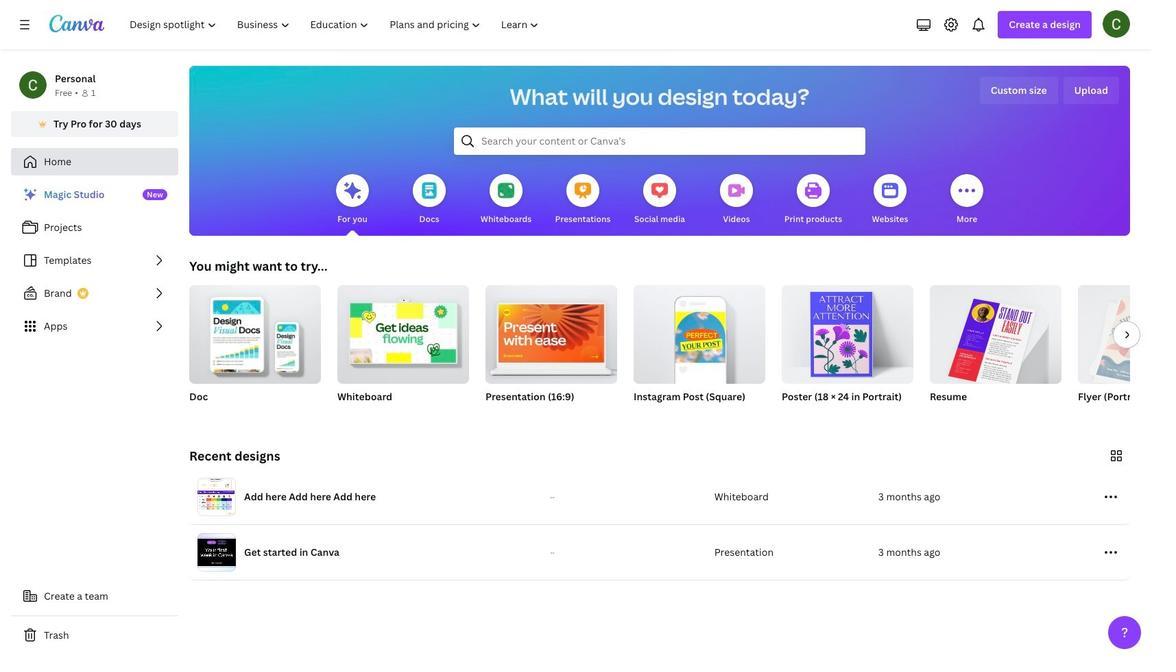 Task type: describe. For each thing, give the bounding box(es) containing it.
christina overa image
[[1103, 10, 1130, 38]]

Search search field
[[482, 128, 838, 154]]



Task type: locate. For each thing, give the bounding box(es) containing it.
list
[[11, 181, 178, 340]]

group
[[189, 280, 321, 421], [189, 280, 321, 384], [337, 280, 469, 421], [337, 280, 469, 384], [486, 280, 617, 421], [486, 280, 617, 384], [930, 280, 1062, 421], [930, 280, 1062, 390], [634, 285, 766, 421], [634, 285, 766, 384], [782, 285, 914, 421], [1078, 285, 1152, 421], [1078, 285, 1152, 384]]

None search field
[[454, 128, 866, 155]]

top level navigation element
[[121, 11, 551, 38]]



Task type: vqa. For each thing, say whether or not it's contained in the screenshot.
bell.
no



